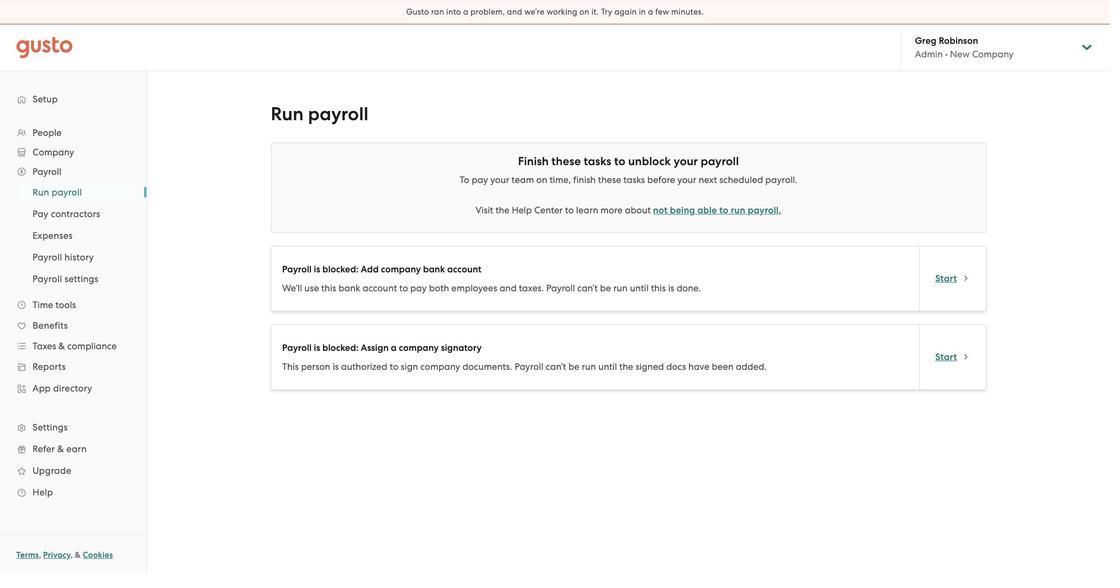 Task type: describe. For each thing, give the bounding box(es) containing it.
few
[[655, 7, 669, 17]]

more
[[601, 205, 623, 216]]

blocked: for assign
[[322, 343, 359, 354]]

1 horizontal spatial run
[[271, 103, 304, 125]]

gusto ran into a problem, and we're working on it. try again in a few minutes.
[[406, 7, 704, 17]]

1 horizontal spatial the
[[620, 362, 634, 372]]

history
[[65, 252, 94, 263]]

benefits link
[[11, 316, 136, 336]]

your left team
[[491, 175, 509, 185]]

& for compliance
[[58, 341, 65, 352]]

help inside visit the help center to learn more about not being able to run payroll.
[[512, 205, 532, 216]]

before
[[647, 175, 675, 185]]

finish
[[573, 175, 596, 185]]

•
[[945, 49, 948, 60]]

0 horizontal spatial can't
[[546, 362, 566, 372]]

payroll for payroll is blocked: assign a company signatory
[[282, 343, 312, 354]]

assign
[[361, 343, 389, 354]]

scheduled
[[720, 175, 763, 185]]

0 horizontal spatial on
[[536, 175, 547, 185]]

0 vertical spatial on
[[580, 7, 590, 17]]

0 vertical spatial tasks
[[584, 155, 612, 169]]

taxes & compliance
[[33, 341, 117, 352]]

help link
[[11, 483, 136, 503]]

person
[[301, 362, 330, 372]]

to right able
[[720, 205, 729, 216]]

taxes.
[[519, 283, 544, 294]]

center
[[534, 205, 563, 216]]

taxes & compliance button
[[11, 337, 136, 356]]

pay contractors link
[[20, 204, 136, 224]]

time tools
[[33, 300, 76, 311]]

time tools button
[[11, 295, 136, 315]]

payroll for payroll is blocked: add company bank account
[[282, 264, 312, 275]]

we're
[[524, 7, 545, 17]]

1 vertical spatial and
[[500, 283, 517, 294]]

settings
[[65, 274, 99, 285]]

run inside run payroll "link"
[[33, 187, 49, 198]]

1 vertical spatial company
[[399, 343, 439, 354]]

help inside gusto navigation element
[[33, 487, 53, 498]]

app directory link
[[11, 379, 136, 399]]

payroll is blocked: assign a company signatory
[[282, 343, 482, 354]]

earn
[[66, 444, 87, 455]]

refer & earn link
[[11, 440, 136, 459]]

problem,
[[471, 7, 505, 17]]

start link for payroll is blocked: assign a company signatory
[[936, 351, 970, 364]]

sign
[[401, 362, 418, 372]]

2 this from the left
[[651, 283, 666, 294]]

privacy link
[[43, 551, 71, 561]]

authorized
[[341, 362, 388, 372]]

1 horizontal spatial these
[[598, 175, 621, 185]]

1 horizontal spatial run
[[614, 283, 628, 294]]

0 horizontal spatial these
[[552, 155, 581, 169]]

payroll inside run payroll "link"
[[52, 187, 82, 198]]

upgrade link
[[11, 461, 136, 481]]

payroll right taxes.
[[546, 283, 575, 294]]

1 horizontal spatial bank
[[423, 264, 445, 275]]

payroll for payroll settings
[[33, 274, 62, 285]]

app directory
[[33, 383, 92, 394]]

1 horizontal spatial payroll
[[308, 103, 369, 125]]

company inside the company dropdown button
[[33, 147, 74, 158]]

run payroll inside "link"
[[33, 187, 82, 198]]

your up the before
[[674, 155, 698, 169]]

settings link
[[11, 418, 136, 438]]

to up to pay your team on time, finish these tasks before your next scheduled payroll.
[[614, 155, 626, 169]]

1 horizontal spatial can't
[[577, 283, 598, 294]]

your left next
[[678, 175, 697, 185]]

gusto navigation element
[[0, 71, 146, 521]]

list containing people
[[0, 123, 146, 504]]

privacy
[[43, 551, 71, 561]]

the inside visit the help center to learn more about not being able to run payroll.
[[496, 205, 510, 216]]

again
[[615, 7, 637, 17]]

payroll right documents.
[[515, 362, 544, 372]]

payroll settings
[[33, 274, 99, 285]]

company button
[[11, 143, 136, 162]]

payroll settings link
[[20, 269, 136, 289]]

employees
[[452, 283, 497, 294]]

into
[[446, 7, 461, 17]]

pay
[[33, 209, 48, 220]]

payroll is blocked: add company bank account
[[282, 264, 482, 275]]

to pay your team on time, finish these tasks before your next scheduled payroll.
[[460, 175, 798, 185]]

able
[[698, 205, 717, 216]]

visit
[[476, 205, 493, 216]]

0 vertical spatial account
[[447, 264, 482, 275]]

next
[[699, 175, 717, 185]]

is up person
[[314, 343, 320, 354]]

terms link
[[16, 551, 39, 561]]

compliance
[[67, 341, 117, 352]]

cookies button
[[83, 549, 113, 562]]

& for earn
[[57, 444, 64, 455]]

1 vertical spatial bank
[[339, 283, 360, 294]]

home image
[[16, 37, 73, 58]]

0 horizontal spatial be
[[569, 362, 580, 372]]

working
[[547, 7, 578, 17]]

not being able to run payroll. link
[[653, 205, 782, 216]]

gusto
[[406, 7, 429, 17]]

signed
[[636, 362, 664, 372]]

1 vertical spatial account
[[363, 283, 397, 294]]

1 vertical spatial until
[[598, 362, 617, 372]]

payroll history link
[[20, 248, 136, 267]]

2 , from the left
[[71, 551, 73, 561]]

time,
[[550, 175, 571, 185]]

about
[[625, 205, 651, 216]]

terms , privacy , & cookies
[[16, 551, 113, 561]]



Task type: locate. For each thing, give the bounding box(es) containing it.
to down payroll is blocked: add company bank account
[[399, 283, 408, 294]]

it.
[[592, 7, 599, 17]]

these right the finish
[[598, 175, 621, 185]]

2 horizontal spatial a
[[648, 7, 653, 17]]

0 horizontal spatial help
[[33, 487, 53, 498]]

1 vertical spatial company
[[33, 147, 74, 158]]

pay left the both
[[410, 283, 427, 294]]

start for signatory
[[936, 352, 957, 363]]

list containing run payroll
[[0, 182, 146, 290]]

done.
[[677, 283, 701, 294]]

1 this from the left
[[321, 283, 336, 294]]

1 vertical spatial help
[[33, 487, 53, 498]]

2 vertical spatial run
[[582, 362, 596, 372]]

& right taxes
[[58, 341, 65, 352]]

this
[[321, 283, 336, 294], [651, 283, 666, 294]]

a right in
[[648, 7, 653, 17]]

payroll for payroll history
[[33, 252, 62, 263]]

signatory
[[441, 343, 482, 354]]

pay right the to
[[472, 175, 488, 185]]

payroll down the expenses
[[33, 252, 62, 263]]

to
[[460, 175, 470, 185]]

1 vertical spatial on
[[536, 175, 547, 185]]

0 vertical spatial run
[[271, 103, 304, 125]]

& left cookies
[[75, 551, 81, 561]]

0 horizontal spatial company
[[33, 147, 74, 158]]

1 horizontal spatial be
[[600, 283, 611, 294]]

0 horizontal spatial tasks
[[584, 155, 612, 169]]

directory
[[53, 383, 92, 394]]

app
[[33, 383, 51, 394]]

admin
[[915, 49, 943, 60]]

terms
[[16, 551, 39, 561]]

the left signed
[[620, 362, 634, 372]]

is
[[314, 264, 320, 275], [668, 283, 675, 294], [314, 343, 320, 354], [333, 362, 339, 372]]

0 vertical spatial these
[[552, 155, 581, 169]]

try
[[601, 7, 612, 17]]

these up time,
[[552, 155, 581, 169]]

1 vertical spatial &
[[57, 444, 64, 455]]

payroll up time
[[33, 274, 62, 285]]

2 blocked: from the top
[[322, 343, 359, 354]]

2 list from the top
[[0, 182, 146, 290]]

1 vertical spatial the
[[620, 362, 634, 372]]

payroll for payroll
[[33, 166, 61, 177]]

company
[[972, 49, 1014, 60], [33, 147, 74, 158]]

company right add
[[381, 264, 421, 275]]

the
[[496, 205, 510, 216], [620, 362, 634, 372]]

payroll inside dropdown button
[[33, 166, 61, 177]]

help
[[512, 205, 532, 216], [33, 487, 53, 498]]

contractors
[[51, 209, 100, 220]]

is right person
[[333, 362, 339, 372]]

documents.
[[463, 362, 512, 372]]

settings
[[33, 422, 68, 433]]

1 horizontal spatial on
[[580, 7, 590, 17]]

to left learn
[[565, 205, 574, 216]]

1 , from the left
[[39, 551, 41, 561]]

1 start link from the top
[[936, 272, 970, 285]]

added.
[[736, 362, 767, 372]]

setup
[[33, 94, 58, 105]]

this person is authorized to sign company documents. payroll can't be run until the signed docs have been added.
[[282, 362, 767, 372]]

blocked: up "authorized"
[[322, 343, 359, 354]]

2 start from the top
[[936, 352, 957, 363]]

tasks up the finish
[[584, 155, 612, 169]]

0 horizontal spatial this
[[321, 283, 336, 294]]

and left we're
[[507, 7, 522, 17]]

learn
[[576, 205, 598, 216]]

1 horizontal spatial help
[[512, 205, 532, 216]]

1 list from the top
[[0, 123, 146, 504]]

a right assign
[[391, 343, 397, 354]]

0 horizontal spatial account
[[363, 283, 397, 294]]

1 horizontal spatial ,
[[71, 551, 73, 561]]

visit the help center to learn more about not being able to run payroll.
[[476, 205, 782, 216]]

greg
[[915, 35, 937, 47]]

and left taxes.
[[500, 283, 517, 294]]

1 horizontal spatial account
[[447, 264, 482, 275]]

& inside refer & earn link
[[57, 444, 64, 455]]

been
[[712, 362, 734, 372]]

account down payroll is blocked: add company bank account
[[363, 283, 397, 294]]

0 vertical spatial be
[[600, 283, 611, 294]]

0 vertical spatial can't
[[577, 283, 598, 294]]

upgrade
[[33, 466, 71, 477]]

people button
[[11, 123, 136, 143]]

expenses link
[[20, 226, 136, 246]]

2 start link from the top
[[936, 351, 970, 364]]

minutes.
[[671, 7, 704, 17]]

0 vertical spatial the
[[496, 205, 510, 216]]

0 horizontal spatial until
[[598, 362, 617, 372]]

ran
[[431, 7, 444, 17]]

time
[[33, 300, 53, 311]]

company up sign
[[399, 343, 439, 354]]

can't
[[577, 283, 598, 294], [546, 362, 566, 372]]

0 vertical spatial start link
[[936, 272, 970, 285]]

0 horizontal spatial run payroll
[[33, 187, 82, 198]]

we'll use this bank account to pay both employees and taxes. payroll can't be run until this is done.
[[282, 283, 701, 294]]

help left center at the top of page
[[512, 205, 532, 216]]

until left signed
[[598, 362, 617, 372]]

0 vertical spatial pay
[[472, 175, 488, 185]]

reports
[[33, 362, 66, 372]]

0 horizontal spatial ,
[[39, 551, 41, 561]]

1 vertical spatial run
[[614, 283, 628, 294]]

greg robinson admin • new company
[[915, 35, 1014, 60]]

both
[[429, 283, 449, 294]]

& left earn
[[57, 444, 64, 455]]

1 horizontal spatial company
[[972, 49, 1014, 60]]

list
[[0, 123, 146, 504], [0, 182, 146, 290]]

1 horizontal spatial tasks
[[624, 175, 645, 185]]

until left done.
[[630, 283, 649, 294]]

1 vertical spatial tasks
[[624, 175, 645, 185]]

company right new at the top of the page
[[972, 49, 1014, 60]]

to inside visit the help center to learn more about not being able to run payroll.
[[565, 205, 574, 216]]

payroll button
[[11, 162, 136, 182]]

0 horizontal spatial payroll
[[52, 187, 82, 198]]

payroll
[[33, 166, 61, 177], [33, 252, 62, 263], [282, 264, 312, 275], [33, 274, 62, 285], [546, 283, 575, 294], [282, 343, 312, 354], [515, 362, 544, 372]]

payroll down the company dropdown button
[[33, 166, 61, 177]]

0 horizontal spatial run
[[582, 362, 596, 372]]

1 horizontal spatial run payroll
[[271, 103, 369, 125]]

1 vertical spatial payroll.
[[748, 205, 782, 216]]

1 vertical spatial pay
[[410, 283, 427, 294]]

tasks down finish these tasks to unblock your payroll
[[624, 175, 645, 185]]

0 vertical spatial company
[[972, 49, 1014, 60]]

help down upgrade
[[33, 487, 53, 498]]

2 horizontal spatial payroll
[[701, 155, 739, 169]]

this right the use
[[321, 283, 336, 294]]

a
[[463, 7, 469, 17], [648, 7, 653, 17], [391, 343, 397, 354]]

this left done.
[[651, 283, 666, 294]]

being
[[670, 205, 695, 216]]

2 horizontal spatial run
[[731, 205, 746, 216]]

0 vertical spatial help
[[512, 205, 532, 216]]

new
[[950, 49, 970, 60]]

1 blocked: from the top
[[322, 264, 359, 275]]

0 vertical spatial payroll.
[[766, 175, 798, 185]]

blocked: left add
[[322, 264, 359, 275]]

robinson
[[939, 35, 978, 47]]

1 start from the top
[[936, 273, 957, 284]]

company inside greg robinson admin • new company
[[972, 49, 1014, 60]]

to
[[614, 155, 626, 169], [565, 205, 574, 216], [720, 205, 729, 216], [399, 283, 408, 294], [390, 362, 399, 372]]

pay
[[472, 175, 488, 185], [410, 283, 427, 294]]

1 vertical spatial be
[[569, 362, 580, 372]]

company down people
[[33, 147, 74, 158]]

2 vertical spatial &
[[75, 551, 81, 561]]

bank up the both
[[423, 264, 445, 275]]

have
[[689, 362, 710, 372]]

0 horizontal spatial run
[[33, 187, 49, 198]]

0 horizontal spatial pay
[[410, 283, 427, 294]]

company down signatory
[[420, 362, 460, 372]]

refer & earn
[[33, 444, 87, 455]]

1 vertical spatial run payroll
[[33, 187, 82, 198]]

use
[[304, 283, 319, 294]]

& inside taxes & compliance dropdown button
[[58, 341, 65, 352]]

benefits
[[33, 320, 68, 331]]

payroll history
[[33, 252, 94, 263]]

start link for payroll is blocked: add company bank account
[[936, 272, 970, 285]]

add
[[361, 264, 379, 275]]

1 vertical spatial can't
[[546, 362, 566, 372]]

people
[[33, 127, 62, 138]]

to left sign
[[390, 362, 399, 372]]

pay contractors
[[33, 209, 100, 220]]

payroll up we'll on the left of the page
[[282, 264, 312, 275]]

not
[[653, 205, 668, 216]]

0 horizontal spatial a
[[391, 343, 397, 354]]

refer
[[33, 444, 55, 455]]

on left it.
[[580, 7, 590, 17]]

finish these tasks to unblock your payroll
[[518, 155, 739, 169]]

payroll. for run
[[748, 205, 782, 216]]

1 vertical spatial payroll
[[701, 155, 739, 169]]

unblock
[[628, 155, 671, 169]]

blocked:
[[322, 264, 359, 275], [322, 343, 359, 354]]

start link
[[936, 272, 970, 285], [936, 351, 970, 364]]

0 horizontal spatial bank
[[339, 283, 360, 294]]

0 vertical spatial blocked:
[[322, 264, 359, 275]]

account up employees
[[447, 264, 482, 275]]

team
[[512, 175, 534, 185]]

docs
[[666, 362, 686, 372]]

1 vertical spatial start link
[[936, 351, 970, 364]]

0 vertical spatial payroll
[[308, 103, 369, 125]]

0 horizontal spatial the
[[496, 205, 510, 216]]

in
[[639, 7, 646, 17]]

blocked: for add
[[322, 264, 359, 275]]

, left cookies
[[71, 551, 73, 561]]

1 horizontal spatial this
[[651, 283, 666, 294]]

this
[[282, 362, 299, 372]]

a right into
[[463, 7, 469, 17]]

start
[[936, 273, 957, 284], [936, 352, 957, 363]]

we'll
[[282, 283, 302, 294]]

0 vertical spatial bank
[[423, 264, 445, 275]]

, left privacy link
[[39, 551, 41, 561]]

is up the use
[[314, 264, 320, 275]]

payroll. right scheduled
[[766, 175, 798, 185]]

payroll. down scheduled
[[748, 205, 782, 216]]

payroll
[[308, 103, 369, 125], [701, 155, 739, 169], [52, 187, 82, 198]]

0 vertical spatial and
[[507, 7, 522, 17]]

0 vertical spatial run
[[731, 205, 746, 216]]

0 vertical spatial start
[[936, 273, 957, 284]]

cookies
[[83, 551, 113, 561]]

bank down payroll is blocked: add company bank account
[[339, 283, 360, 294]]

1 vertical spatial blocked:
[[322, 343, 359, 354]]

0 vertical spatial &
[[58, 341, 65, 352]]

0 vertical spatial run payroll
[[271, 103, 369, 125]]

on left time,
[[536, 175, 547, 185]]

1 vertical spatial run
[[33, 187, 49, 198]]

and
[[507, 7, 522, 17], [500, 283, 517, 294]]

2 vertical spatial payroll
[[52, 187, 82, 198]]

run payroll link
[[20, 183, 136, 202]]

taxes
[[33, 341, 56, 352]]

setup link
[[11, 89, 136, 109]]

1 horizontal spatial pay
[[472, 175, 488, 185]]

these
[[552, 155, 581, 169], [598, 175, 621, 185]]

2 vertical spatial company
[[420, 362, 460, 372]]

the right visit at the left of the page
[[496, 205, 510, 216]]

is left done.
[[668, 283, 675, 294]]

be
[[600, 283, 611, 294], [569, 362, 580, 372]]

tools
[[55, 300, 76, 311]]

start for account
[[936, 273, 957, 284]]

1 vertical spatial start
[[936, 352, 957, 363]]

1 vertical spatial these
[[598, 175, 621, 185]]

payroll. for scheduled
[[766, 175, 798, 185]]

0 vertical spatial until
[[630, 283, 649, 294]]

1 horizontal spatial until
[[630, 283, 649, 294]]

1 horizontal spatial a
[[463, 7, 469, 17]]

payroll up this
[[282, 343, 312, 354]]

0 vertical spatial company
[[381, 264, 421, 275]]

finish
[[518, 155, 549, 169]]

until
[[630, 283, 649, 294], [598, 362, 617, 372]]



Task type: vqa. For each thing, say whether or not it's contained in the screenshot.
hiring to the right
no



